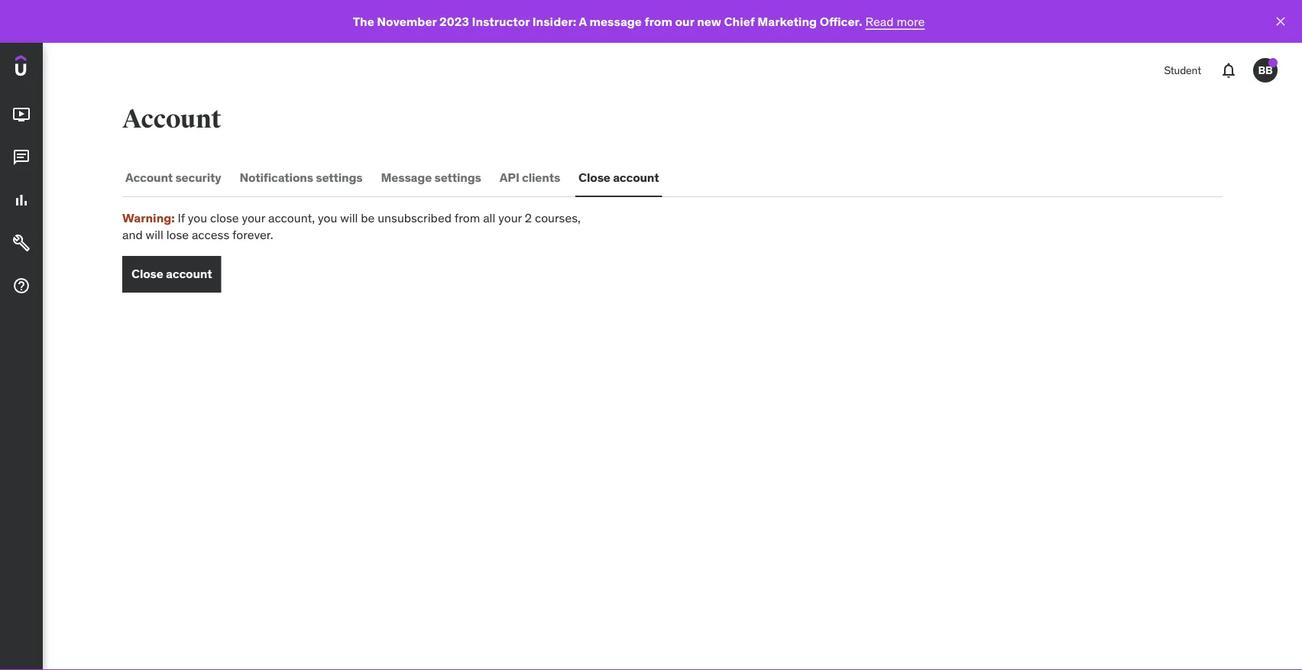 Task type: locate. For each thing, give the bounding box(es) containing it.
close down and at the left of page
[[132, 266, 163, 282]]

udemy image
[[15, 55, 85, 81]]

will left be on the top left of page
[[340, 210, 358, 226]]

close account down the "lose" on the top left of page
[[132, 266, 212, 282]]

1 your from the left
[[242, 210, 265, 226]]

forever.
[[232, 227, 273, 243]]

1 vertical spatial will
[[146, 227, 163, 243]]

1 settings from the left
[[316, 169, 363, 185]]

0 horizontal spatial your
[[242, 210, 265, 226]]

our
[[676, 13, 695, 29]]

0 horizontal spatial close account button
[[122, 256, 221, 293]]

your
[[242, 210, 265, 226], [499, 210, 522, 226]]

0 horizontal spatial close
[[132, 266, 163, 282]]

0 horizontal spatial will
[[146, 227, 163, 243]]

close account
[[579, 169, 659, 185], [132, 266, 212, 282]]

1 horizontal spatial close account
[[579, 169, 659, 185]]

your left 2 on the top left
[[499, 210, 522, 226]]

warning:
[[122, 210, 175, 226]]

settings up be on the top left of page
[[316, 169, 363, 185]]

notifications settings button
[[237, 159, 366, 196]]

account up warning:
[[125, 169, 173, 185]]

1 medium image from the top
[[12, 106, 31, 124]]

close for the leftmost close account button
[[132, 266, 163, 282]]

bb link
[[1248, 52, 1284, 89]]

courses,
[[535, 210, 581, 226]]

2 settings from the left
[[435, 169, 482, 185]]

1 horizontal spatial account
[[613, 169, 659, 185]]

settings
[[316, 169, 363, 185], [435, 169, 482, 185]]

2 your from the left
[[499, 210, 522, 226]]

if
[[178, 210, 185, 226]]

close account up courses, at the top
[[579, 169, 659, 185]]

0 vertical spatial account
[[613, 169, 659, 185]]

account
[[122, 103, 221, 135], [125, 169, 173, 185]]

api clients button
[[497, 159, 564, 196]]

1 vertical spatial account
[[125, 169, 173, 185]]

account security button
[[122, 159, 224, 196]]

account for top close account button
[[613, 169, 659, 185]]

0 horizontal spatial account
[[166, 266, 212, 282]]

account up account security
[[122, 103, 221, 135]]

close account button
[[576, 159, 662, 196], [122, 256, 221, 293]]

1 vertical spatial from
[[455, 210, 480, 226]]

1 horizontal spatial from
[[645, 13, 673, 29]]

0 horizontal spatial settings
[[316, 169, 363, 185]]

will
[[340, 210, 358, 226], [146, 227, 163, 243]]

0 horizontal spatial from
[[455, 210, 480, 226]]

a
[[579, 13, 587, 29]]

settings inside notifications settings button
[[316, 169, 363, 185]]

unsubscribed
[[378, 210, 452, 226]]

1 vertical spatial close account button
[[122, 256, 221, 293]]

account
[[613, 169, 659, 185], [166, 266, 212, 282]]

close account for the leftmost close account button
[[132, 266, 212, 282]]

access
[[192, 227, 230, 243]]

close right clients
[[579, 169, 611, 185]]

account security
[[125, 169, 221, 185]]

will down warning:
[[146, 227, 163, 243]]

marketing
[[758, 13, 817, 29]]

read
[[866, 13, 894, 29]]

clients
[[522, 169, 560, 185]]

be
[[361, 210, 375, 226]]

1 horizontal spatial you
[[318, 210, 337, 226]]

close
[[579, 169, 611, 185], [132, 266, 163, 282]]

you right 'if'
[[188, 210, 207, 226]]

1 vertical spatial close
[[132, 266, 163, 282]]

account,
[[268, 210, 315, 226]]

you right account,
[[318, 210, 337, 226]]

0 vertical spatial account
[[122, 103, 221, 135]]

settings inside message settings button
[[435, 169, 482, 185]]

close account button up courses, at the top
[[576, 159, 662, 196]]

from
[[645, 13, 673, 29], [455, 210, 480, 226]]

1 horizontal spatial close
[[579, 169, 611, 185]]

2 you from the left
[[318, 210, 337, 226]]

api
[[500, 169, 520, 185]]

november
[[377, 13, 437, 29]]

message
[[381, 169, 432, 185]]

0 horizontal spatial you
[[188, 210, 207, 226]]

1 horizontal spatial will
[[340, 210, 358, 226]]

0 vertical spatial close
[[579, 169, 611, 185]]

notifications
[[240, 169, 313, 185]]

0 horizontal spatial close account
[[132, 266, 212, 282]]

security
[[175, 169, 221, 185]]

1 vertical spatial close account
[[132, 266, 212, 282]]

4 medium image from the top
[[12, 234, 31, 252]]

1 horizontal spatial settings
[[435, 169, 482, 185]]

from left our
[[645, 13, 673, 29]]

settings right message
[[435, 169, 482, 185]]

2023
[[440, 13, 469, 29]]

0 vertical spatial close account
[[579, 169, 659, 185]]

0 vertical spatial will
[[340, 210, 358, 226]]

1 horizontal spatial close account button
[[576, 159, 662, 196]]

1 horizontal spatial your
[[499, 210, 522, 226]]

bb
[[1259, 63, 1273, 77]]

medium image
[[12, 106, 31, 124], [12, 148, 31, 167], [12, 191, 31, 210], [12, 234, 31, 252]]

account for account
[[122, 103, 221, 135]]

2
[[525, 210, 532, 226]]

close account button down the "lose" on the top left of page
[[122, 256, 221, 293]]

notifications image
[[1220, 61, 1239, 80]]

you
[[188, 210, 207, 226], [318, 210, 337, 226]]

1 vertical spatial account
[[166, 266, 212, 282]]

from left "all"
[[455, 210, 480, 226]]

account inside button
[[125, 169, 173, 185]]

your up forever. at the left of the page
[[242, 210, 265, 226]]



Task type: describe. For each thing, give the bounding box(es) containing it.
student link
[[1156, 52, 1211, 89]]

new
[[697, 13, 722, 29]]

settings for notifications settings
[[316, 169, 363, 185]]

close image
[[1274, 14, 1289, 29]]

message settings button
[[378, 159, 485, 196]]

account for the leftmost close account button
[[166, 266, 212, 282]]

the
[[353, 13, 374, 29]]

api clients
[[500, 169, 560, 185]]

insider:
[[533, 13, 577, 29]]

medium image
[[12, 277, 31, 295]]

student
[[1165, 63, 1202, 77]]

notifications settings
[[240, 169, 363, 185]]

and
[[122, 227, 143, 243]]

0 vertical spatial from
[[645, 13, 673, 29]]

all
[[483, 210, 496, 226]]

close for top close account button
[[579, 169, 611, 185]]

3 medium image from the top
[[12, 191, 31, 210]]

from inside if you close your account, you will be unsubscribed from all your 2 courses, and will lose access forever.
[[455, 210, 480, 226]]

instructor
[[472, 13, 530, 29]]

1 you from the left
[[188, 210, 207, 226]]

lose
[[166, 227, 189, 243]]

close account for top close account button
[[579, 169, 659, 185]]

more
[[897, 13, 925, 29]]

you have alerts image
[[1269, 58, 1278, 67]]

2 medium image from the top
[[12, 148, 31, 167]]

the november 2023 instructor insider: a message from our new chief marketing officer. read more
[[353, 13, 925, 29]]

close
[[210, 210, 239, 226]]

message settings
[[381, 169, 482, 185]]

message
[[590, 13, 642, 29]]

0 vertical spatial close account button
[[576, 159, 662, 196]]

account for account security
[[125, 169, 173, 185]]

if you close your account, you will be unsubscribed from all your 2 courses, and will lose access forever.
[[122, 210, 581, 243]]

settings for message settings
[[435, 169, 482, 185]]

chief
[[724, 13, 755, 29]]

officer.
[[820, 13, 863, 29]]



Task type: vqa. For each thing, say whether or not it's contained in the screenshot.
the Get within Udemy Business Teach on Udemy Get the app About us Contact us
no



